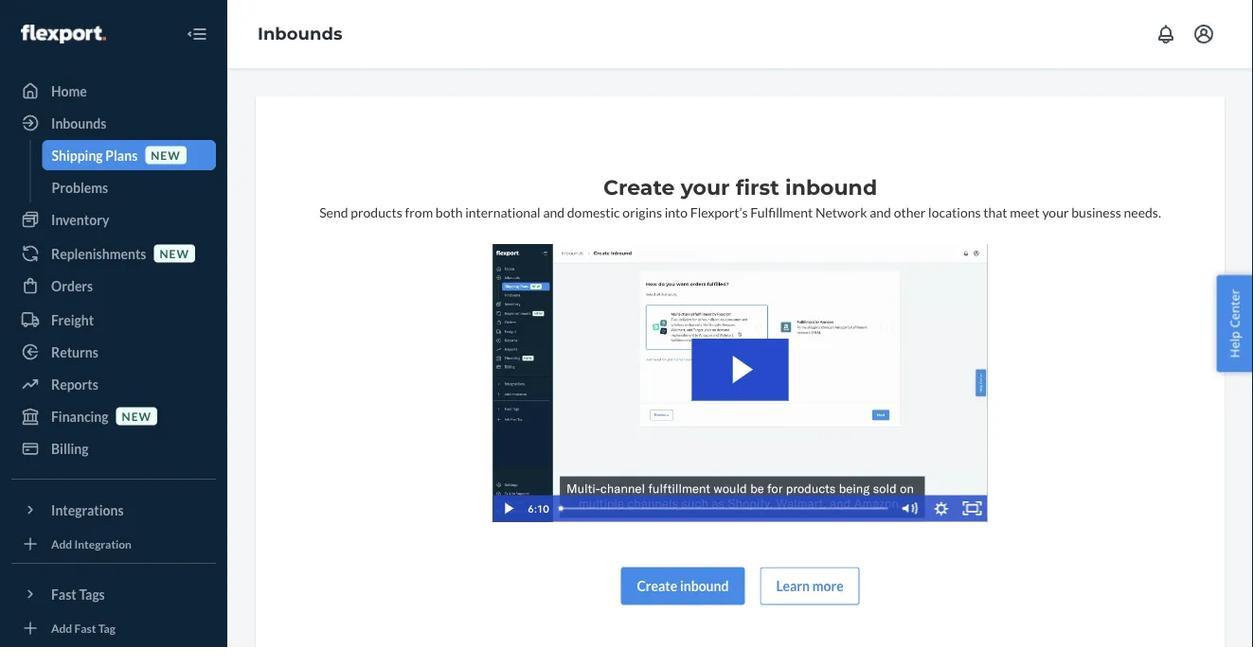 Task type: locate. For each thing, give the bounding box(es) containing it.
reports link
[[11, 369, 216, 400]]

inbound up network
[[785, 175, 877, 200]]

into
[[665, 204, 688, 220]]

shipping plans
[[52, 147, 138, 163]]

new up orders link
[[160, 247, 189, 260]]

your up flexport's
[[681, 175, 730, 200]]

center
[[1226, 290, 1243, 328]]

orders
[[51, 278, 93, 294]]

1 add from the top
[[51, 537, 72, 551]]

inbound
[[785, 175, 877, 200], [680, 579, 729, 595]]

new down the reports 'link'
[[122, 410, 152, 423]]

fast left tag
[[74, 622, 96, 635]]

1 horizontal spatial inbounds
[[258, 23, 342, 44]]

inbounds link
[[258, 23, 342, 44], [11, 108, 216, 138]]

flexport logo image
[[21, 25, 106, 44]]

create inside button
[[637, 579, 677, 595]]

network
[[815, 204, 867, 220]]

1 vertical spatial inbound
[[680, 579, 729, 595]]

new for shipping plans
[[151, 148, 181, 162]]

inbound left learn
[[680, 579, 729, 595]]

new
[[151, 148, 181, 162], [160, 247, 189, 260], [122, 410, 152, 423]]

domestic
[[567, 204, 620, 220]]

meet
[[1010, 204, 1040, 220]]

create inside the create your first inbound send products from both international and domestic origins into flexport's fulfillment network and other locations that meet your business needs.
[[603, 175, 675, 200]]

0 horizontal spatial and
[[543, 204, 565, 220]]

learn more
[[776, 579, 844, 595]]

business
[[1071, 204, 1121, 220]]

fast left tags
[[51, 587, 76, 603]]

products
[[351, 204, 402, 220]]

plans
[[105, 147, 138, 163]]

add fast tag link
[[11, 618, 216, 640]]

fulfillment
[[750, 204, 813, 220]]

first
[[736, 175, 779, 200]]

0 horizontal spatial inbound
[[680, 579, 729, 595]]

1 vertical spatial inbounds
[[51, 115, 106, 131]]

add fast tag
[[51, 622, 115, 635]]

send
[[319, 204, 348, 220]]

1 vertical spatial inbounds link
[[11, 108, 216, 138]]

tag
[[98, 622, 115, 635]]

and left the domestic
[[543, 204, 565, 220]]

problems
[[52, 179, 108, 196]]

1 horizontal spatial inbound
[[785, 175, 877, 200]]

create inbound
[[637, 579, 729, 595]]

your
[[681, 175, 730, 200], [1042, 204, 1069, 220]]

add left integration
[[51, 537, 72, 551]]

add
[[51, 537, 72, 551], [51, 622, 72, 635]]

2 vertical spatial new
[[122, 410, 152, 423]]

international
[[465, 204, 541, 220]]

and
[[543, 204, 565, 220], [870, 204, 891, 220]]

0 horizontal spatial inbounds
[[51, 115, 106, 131]]

fast
[[51, 587, 76, 603], [74, 622, 96, 635]]

orders link
[[11, 271, 216, 301]]

0 vertical spatial inbound
[[785, 175, 877, 200]]

1 vertical spatial your
[[1042, 204, 1069, 220]]

fast tags
[[51, 587, 105, 603]]

fast tags button
[[11, 580, 216, 610]]

both
[[436, 204, 463, 220]]

1 vertical spatial new
[[160, 247, 189, 260]]

returns link
[[11, 337, 216, 367]]

needs.
[[1124, 204, 1161, 220]]

0 vertical spatial add
[[51, 537, 72, 551]]

1 horizontal spatial your
[[1042, 204, 1069, 220]]

0 vertical spatial create
[[603, 175, 675, 200]]

create
[[603, 175, 675, 200], [637, 579, 677, 595]]

returns
[[51, 344, 98, 360]]

add for add fast tag
[[51, 622, 72, 635]]

1 vertical spatial create
[[637, 579, 677, 595]]

0 vertical spatial new
[[151, 148, 181, 162]]

and left other
[[870, 204, 891, 220]]

video element
[[493, 244, 987, 522]]

integration
[[74, 537, 132, 551]]

new right plans
[[151, 148, 181, 162]]

inbounds
[[258, 23, 342, 44], [51, 115, 106, 131]]

1 horizontal spatial and
[[870, 204, 891, 220]]

help
[[1226, 332, 1243, 358]]

add down fast tags
[[51, 622, 72, 635]]

0 vertical spatial fast
[[51, 587, 76, 603]]

shipping
[[52, 147, 103, 163]]

your right the meet
[[1042, 204, 1069, 220]]

0 vertical spatial inbounds
[[258, 23, 342, 44]]

replenishments
[[51, 246, 146, 262]]

fast inside dropdown button
[[51, 587, 76, 603]]

add integration link
[[11, 533, 216, 556]]

more
[[812, 579, 844, 595]]

2 add from the top
[[51, 622, 72, 635]]

new for replenishments
[[160, 247, 189, 260]]

0 vertical spatial your
[[681, 175, 730, 200]]

open notifications image
[[1155, 23, 1177, 45]]

create for your
[[603, 175, 675, 200]]

1 horizontal spatial inbounds link
[[258, 23, 342, 44]]

video thumbnail image
[[493, 244, 987, 522], [493, 244, 987, 522]]

inbound inside button
[[680, 579, 729, 595]]

create for inbound
[[637, 579, 677, 595]]

1 vertical spatial add
[[51, 622, 72, 635]]



Task type: describe. For each thing, give the bounding box(es) containing it.
billing
[[51, 441, 89, 457]]

freight
[[51, 312, 94, 328]]

reports
[[51, 376, 98, 393]]

that
[[983, 204, 1007, 220]]

open account menu image
[[1192, 23, 1215, 45]]

inventory link
[[11, 205, 216, 235]]

help center
[[1226, 290, 1243, 358]]

1 vertical spatial fast
[[74, 622, 96, 635]]

integrations button
[[11, 495, 216, 526]]

learn
[[776, 579, 810, 595]]

add integration
[[51, 537, 132, 551]]

locations
[[928, 204, 981, 220]]

2 and from the left
[[870, 204, 891, 220]]

billing link
[[11, 434, 216, 464]]

flexport's
[[690, 204, 748, 220]]

0 horizontal spatial inbounds link
[[11, 108, 216, 138]]

financing
[[51, 409, 109, 425]]

home link
[[11, 76, 216, 106]]

inbound inside the create your first inbound send products from both international and domestic origins into flexport's fulfillment network and other locations that meet your business needs.
[[785, 175, 877, 200]]

help center button
[[1217, 275, 1253, 373]]

home
[[51, 83, 87, 99]]

problems link
[[42, 172, 216, 203]]

close navigation image
[[186, 23, 208, 45]]

1 and from the left
[[543, 204, 565, 220]]

create inbound button
[[621, 568, 745, 606]]

integrations
[[51, 502, 124, 519]]

origins
[[623, 204, 662, 220]]

other
[[894, 204, 926, 220]]

freight link
[[11, 305, 216, 335]]

add for add integration
[[51, 537, 72, 551]]

tags
[[79, 587, 105, 603]]

inventory
[[51, 212, 109, 228]]

learn more button
[[760, 568, 860, 606]]

create your first inbound send products from both international and domestic origins into flexport's fulfillment network and other locations that meet your business needs.
[[319, 175, 1161, 220]]

from
[[405, 204, 433, 220]]

new for financing
[[122, 410, 152, 423]]

0 horizontal spatial your
[[681, 175, 730, 200]]

0 vertical spatial inbounds link
[[258, 23, 342, 44]]



Task type: vqa. For each thing, say whether or not it's contained in the screenshot.
inbound's create
yes



